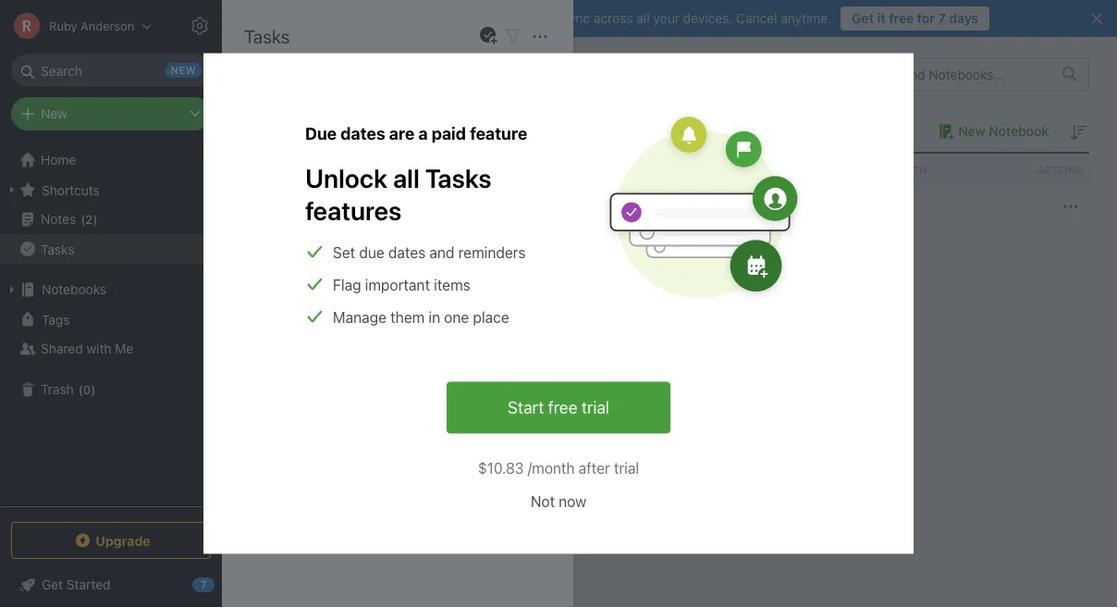 Task type: locate. For each thing, give the bounding box(es) containing it.
for
[[503, 11, 520, 26], [918, 11, 936, 26]]

this
[[355, 441, 379, 458]]

) right trash
[[91, 382, 96, 396]]

all inside manage and organize tasks all in one place
[[487, 367, 503, 384]]

0 vertical spatial trial
[[582, 397, 610, 417]]

notebook
[[989, 124, 1049, 139], [336, 199, 394, 214]]

1 inside 'button'
[[359, 285, 365, 301]]

few
[[746, 198, 768, 214]]

0 vertical spatial )
[[93, 212, 98, 226]]

actions
[[1038, 164, 1083, 176]]

and
[[430, 243, 455, 261], [352, 367, 378, 384], [415, 441, 438, 458]]

place inside manage and organize tasks all in one place
[[402, 389, 440, 407]]

1 horizontal spatial notebook
[[989, 124, 1049, 139]]

free right start
[[548, 397, 578, 417]]

1 vertical spatial trial
[[614, 459, 640, 477]]

0 vertical spatial 1
[[250, 123, 256, 139]]

0 horizontal spatial due
[[334, 419, 358, 435]]

reminders
[[459, 243, 526, 261]]

( for trash
[[78, 382, 83, 396]]

cell
[[849, 188, 969, 225]]

notes
[[423, 127, 461, 143], [41, 211, 76, 227]]

0 horizontal spatial all
[[393, 162, 420, 193]]

unlock
[[305, 162, 388, 193]]

due right by
[[334, 419, 358, 435]]

evernote
[[389, 11, 443, 26]]

1 left notebook
[[250, 123, 256, 139]]

0 vertical spatial tasks
[[244, 25, 290, 47]]

a
[[419, 124, 428, 143], [736, 198, 743, 214]]

0 horizontal spatial 1
[[250, 123, 256, 139]]

place down organize
[[402, 389, 440, 407]]

due
[[359, 243, 385, 261], [334, 419, 358, 435]]

0 horizontal spatial notes
[[41, 211, 76, 227]]

new inside 'popup button'
[[41, 106, 67, 121]]

due dates are a paid feature
[[305, 124, 528, 143]]

manage inside manage and organize tasks all in one place
[[293, 367, 348, 384]]

new down find notebooks… text field
[[959, 124, 986, 139]]

trial right 'after'
[[614, 459, 640, 477]]

1 in from the left
[[345, 285, 356, 301]]

1 horizontal spatial one
[[444, 308, 469, 326]]

2 horizontal spatial dates
[[527, 127, 562, 143]]

1 horizontal spatial in
[[429, 308, 441, 326]]

1 horizontal spatial all
[[487, 367, 503, 384]]

not now link
[[531, 490, 587, 512]]

1 vertical spatial place
[[402, 389, 440, 407]]

tags
[[42, 312, 70, 327]]

in down 4 in the top left of the page
[[429, 308, 441, 326]]

( up set due dates and reminders
[[399, 199, 404, 214]]

1 horizontal spatial place
[[473, 308, 510, 326]]

in left 4 in the top left of the page
[[424, 285, 435, 301]]

shared with me link
[[0, 334, 221, 364]]

tree
[[0, 145, 222, 505]]

home link
[[0, 145, 222, 175]]

and down note,
[[415, 441, 438, 458]]

for inside button
[[918, 11, 936, 26]]

1 vertical spatial tasks
[[425, 162, 492, 193]]

it
[[878, 11, 886, 26]]

0 horizontal spatial for
[[503, 11, 520, 26]]

0 horizontal spatial due
[[305, 124, 337, 143]]

notes right are
[[423, 127, 461, 143]]

1 vertical spatial a
[[736, 198, 743, 214]]

try evernote personal for free: sync across all your devices. cancel anytime.
[[365, 11, 832, 26]]

your
[[654, 11, 680, 26]]

) down shortcuts button
[[93, 212, 98, 226]]

0 horizontal spatial notebook
[[336, 199, 394, 214]]

)
[[93, 212, 98, 226], [91, 382, 96, 396]]

in 1 hour button
[[335, 282, 406, 306]]

1 vertical spatial 1
[[359, 285, 365, 301]]

and left organize
[[352, 367, 378, 384]]

in left hour at the left top of the page
[[345, 285, 356, 301]]

notes ( 2 )
[[41, 211, 98, 227]]

one down in 4 hours button
[[444, 308, 469, 326]]

and up the 'items'
[[430, 243, 455, 261]]

dates for due dates are a paid feature
[[341, 124, 385, 143]]

place down hours at the top left of page
[[473, 308, 510, 326]]

assigned button
[[310, 124, 398, 159]]

trial up 'after'
[[582, 397, 610, 417]]

1
[[250, 123, 256, 139], [359, 285, 365, 301]]

manage up by
[[293, 367, 348, 384]]

0 vertical spatial new
[[41, 106, 67, 121]]

new inside button
[[959, 124, 986, 139]]

for left 'free:' at the top of the page
[[503, 11, 520, 26]]

0 horizontal spatial dates
[[341, 124, 385, 143]]

a inside first notebook row
[[736, 198, 743, 214]]

by
[[315, 419, 330, 435]]

0 horizontal spatial free
[[548, 397, 578, 417]]

first notebook row
[[250, 188, 1090, 225]]

2 for from the left
[[918, 11, 936, 26]]

0 vertical spatial free
[[890, 11, 915, 26]]

notebook for first
[[336, 199, 394, 214]]

notes inside button
[[423, 127, 461, 143]]

manage down in 1 hour 'button'
[[333, 308, 387, 326]]

tasks
[[446, 367, 483, 384]]

1 vertical spatial manage
[[293, 367, 348, 384]]

all right the tasks
[[487, 367, 503, 384]]

one inside manage and organize tasks all in one place
[[372, 389, 398, 407]]

0 horizontal spatial a
[[419, 124, 428, 143]]

1 vertical spatial due
[[334, 419, 358, 435]]

ago
[[822, 198, 844, 214]]

( for notes
[[81, 212, 85, 226]]

) inside notes ( 2 )
[[93, 212, 98, 226]]

1 horizontal spatial tasks
[[244, 25, 290, 47]]

new notebook
[[959, 124, 1049, 139]]

a right are
[[419, 124, 428, 143]]

updated button
[[728, 154, 849, 187]]

dates
[[341, 124, 385, 143], [527, 127, 562, 143], [389, 243, 426, 261]]

all inside unlock all tasks features
[[393, 162, 420, 193]]

upgrade
[[96, 533, 151, 548]]

status
[[511, 419, 550, 435]]

free right it
[[890, 11, 915, 26]]

1 horizontal spatial a
[[736, 198, 743, 214]]

0 horizontal spatial in
[[345, 285, 356, 301]]

tasks down notes button
[[425, 162, 492, 193]]

notebook down unlock
[[336, 199, 394, 214]]

1 horizontal spatial 1
[[359, 285, 365, 301]]

None search field
[[24, 54, 198, 87]]

0 vertical spatial in
[[429, 308, 441, 326]]

0 horizontal spatial in
[[356, 389, 369, 407]]

note,
[[397, 419, 430, 435]]

due right the set
[[359, 243, 385, 261]]

or
[[433, 419, 446, 435]]

place
[[473, 308, 510, 326], [402, 389, 440, 407]]

manage for manage them in one place
[[333, 308, 387, 326]]

for left the 7
[[918, 11, 936, 26]]

ruby
[[615, 198, 645, 214]]

0 horizontal spatial tasks
[[41, 241, 74, 257]]

start free trial button
[[447, 382, 671, 434]]

2 horizontal spatial tasks
[[425, 162, 492, 193]]

) for notes
[[93, 212, 98, 226]]

anytime.
[[781, 11, 832, 26]]

0 horizontal spatial new
[[41, 106, 67, 121]]

hours
[[450, 285, 483, 301]]

( right trash
[[78, 382, 83, 396]]

0 vertical spatial notes
[[423, 127, 461, 143]]

for for 7
[[918, 11, 936, 26]]

a left few at top right
[[736, 198, 743, 214]]

1 horizontal spatial in
[[424, 285, 435, 301]]

0 vertical spatial notebook
[[989, 124, 1049, 139]]

all left the your
[[637, 11, 650, 26]]

in up date,
[[356, 389, 369, 407]]

1 horizontal spatial due
[[498, 127, 523, 143]]

in inside 'button'
[[345, 285, 356, 301]]

dates inside due dates "button"
[[527, 127, 562, 143]]

1 vertical spatial )
[[91, 382, 96, 396]]

0 horizontal spatial place
[[402, 389, 440, 407]]

minutes
[[771, 198, 819, 214]]

notebooks element
[[222, 37, 1118, 607]]

1 vertical spatial new
[[959, 124, 986, 139]]

1 horizontal spatial new
[[959, 124, 986, 139]]

( inside trash ( 0 )
[[78, 382, 83, 396]]

tasks right 'settings' image in the left of the page
[[244, 25, 290, 47]]

0 vertical spatial a
[[419, 124, 428, 143]]

0 vertical spatial and
[[430, 243, 455, 261]]

days
[[950, 11, 979, 26]]

one up date,
[[372, 389, 398, 407]]

2 vertical spatial tasks
[[41, 241, 74, 257]]

new for new notebook
[[959, 124, 986, 139]]

1 vertical spatial notes
[[41, 211, 76, 227]]

1 vertical spatial and
[[352, 367, 378, 384]]

1 left hour at the left top of the page
[[359, 285, 365, 301]]

1 vertical spatial all
[[393, 162, 420, 193]]

cancel
[[737, 11, 778, 26]]

shared with me
[[41, 341, 133, 356]]

tasks down notes ( 2 )
[[41, 241, 74, 257]]

shared
[[41, 341, 83, 356]]

1 horizontal spatial dates
[[389, 243, 426, 261]]

0 horizontal spatial trial
[[582, 397, 610, 417]]

custom button
[[486, 236, 564, 260]]

1 horizontal spatial free
[[890, 11, 915, 26]]

notebook inside button
[[989, 124, 1049, 139]]

settings image
[[189, 15, 211, 37]]

due inside "button"
[[498, 127, 523, 143]]

( inside notes ( 2 )
[[81, 212, 85, 226]]

due up unlock
[[305, 124, 337, 143]]

feature
[[470, 124, 528, 143]]

notebook up actions button on the top right of the page
[[989, 124, 1049, 139]]

tree containing home
[[0, 145, 222, 505]]

in
[[345, 285, 356, 301], [424, 285, 435, 301]]

sync
[[561, 11, 590, 26]]

easily sort by due date, note, or assigned status using this view and more.
[[246, 419, 550, 458]]

all down are
[[393, 162, 420, 193]]

) inside trash ( 0 )
[[91, 382, 96, 396]]

for for free:
[[503, 11, 520, 26]]

notebooks link
[[0, 275, 221, 304]]

2 in from the left
[[424, 285, 435, 301]]

date,
[[362, 419, 394, 435]]

1 for from the left
[[503, 11, 520, 26]]

and inside manage and organize tasks all in one place
[[352, 367, 378, 384]]

1 horizontal spatial due
[[359, 243, 385, 261]]

due right paid
[[498, 127, 523, 143]]

notes left the 2 at the left of page
[[41, 211, 76, 227]]

1 vertical spatial free
[[548, 397, 578, 417]]

due for due dates are a paid feature
[[305, 124, 337, 143]]

personal
[[446, 11, 499, 26]]

2 vertical spatial and
[[415, 441, 438, 458]]

free
[[890, 11, 915, 26], [548, 397, 578, 417]]

1 horizontal spatial for
[[918, 11, 936, 26]]

new up home
[[41, 106, 67, 121]]

( down shortcuts
[[81, 212, 85, 226]]

due for due dates
[[498, 127, 523, 143]]

2 vertical spatial all
[[487, 367, 503, 384]]

1 vertical spatial one
[[372, 389, 398, 407]]

now
[[559, 492, 587, 510]]

0 vertical spatial manage
[[333, 308, 387, 326]]

get it free for 7 days
[[852, 11, 979, 26]]

1 vertical spatial in
[[356, 389, 369, 407]]

with
[[87, 341, 112, 356]]

1 horizontal spatial notes
[[423, 127, 461, 143]]

get
[[852, 11, 875, 26]]

/month
[[528, 459, 575, 477]]

1 vertical spatial notebook
[[336, 199, 394, 214]]

notebook inside row
[[336, 199, 394, 214]]

0 horizontal spatial one
[[372, 389, 398, 407]]

in
[[429, 308, 441, 326], [356, 389, 369, 407]]

2 horizontal spatial all
[[637, 11, 650, 26]]

0
[[83, 382, 91, 396]]

tomorrow
[[409, 239, 468, 254]]

(
[[399, 199, 404, 214], [81, 212, 85, 226], [78, 382, 83, 396]]

in inside button
[[424, 285, 435, 301]]

new task image
[[477, 25, 500, 47]]



Task type: describe. For each thing, give the bounding box(es) containing it.
paid
[[432, 124, 466, 143]]

in 4 hours
[[424, 285, 483, 301]]

flag
[[333, 276, 361, 293]]

expand notebooks image
[[5, 282, 19, 297]]

shortcuts button
[[0, 175, 221, 205]]

updated
[[736, 164, 783, 176]]

ruby anderson
[[615, 198, 706, 214]]

new button
[[11, 97, 211, 130]]

custom
[[507, 239, 553, 254]]

Search text field
[[24, 54, 198, 87]]

1 inside notebooks element
[[250, 123, 256, 139]]

across
[[594, 11, 633, 26]]

free:
[[523, 11, 554, 26]]

created by
[[615, 164, 678, 176]]

today
[[345, 239, 381, 254]]

notebooks
[[42, 282, 107, 297]]

new notebook button
[[933, 120, 1049, 143]]

assigned
[[325, 127, 383, 143]]

are
[[389, 124, 415, 143]]

repeat
[[595, 239, 637, 254]]

0 vertical spatial due
[[359, 243, 385, 261]]

today button
[[335, 236, 391, 260]]

flag important items
[[333, 276, 471, 293]]

notes for notes ( 2 )
[[41, 211, 76, 227]]

organize
[[382, 367, 442, 384]]

created by button
[[608, 154, 728, 187]]

with
[[901, 164, 927, 176]]

0 vertical spatial one
[[444, 308, 469, 326]]

a few minutes ago
[[736, 198, 844, 214]]

important
[[365, 276, 430, 293]]

upgrade button
[[11, 522, 211, 559]]

manage for manage and organize tasks all in one place
[[293, 367, 348, 384]]

in inside manage and organize tasks all in one place
[[356, 389, 369, 407]]

dates for due dates
[[527, 127, 562, 143]]

actions button
[[969, 154, 1090, 187]]

due dates button
[[486, 124, 574, 159]]

1 horizontal spatial trial
[[614, 459, 640, 477]]

in 1 hour
[[345, 285, 396, 301]]

first
[[306, 199, 332, 214]]

Find Notebooks… text field
[[893, 59, 1052, 89]]

tasks inside button
[[41, 241, 74, 257]]

trial inside 'button'
[[582, 397, 610, 417]]

0 vertical spatial all
[[637, 11, 650, 26]]

first notebook (
[[306, 199, 404, 214]]

get it free for 7 days button
[[841, 6, 990, 31]]

notes button
[[398, 124, 486, 159]]

$10.83 /month after trial
[[478, 459, 640, 477]]

view
[[382, 441, 411, 458]]

trash ( 0 )
[[41, 382, 96, 397]]

features
[[305, 195, 402, 225]]

trash
[[41, 382, 74, 397]]

shared
[[856, 164, 898, 176]]

manage and organize tasks all in one place
[[293, 367, 503, 407]]

and inside easily sort by due date, note, or assigned status using this view and more.
[[415, 441, 438, 458]]

set due dates and reminders
[[333, 243, 526, 261]]

tasks button
[[0, 234, 221, 264]]

free inside start free trial 'button'
[[548, 397, 578, 417]]

shortcuts
[[42, 182, 100, 197]]

not
[[531, 492, 555, 510]]

tags button
[[0, 304, 221, 334]]

unlock all tasks features
[[305, 162, 492, 225]]

them
[[391, 308, 425, 326]]

items
[[434, 276, 471, 293]]

( inside first notebook row
[[399, 199, 404, 214]]

created
[[615, 164, 661, 176]]

notes for notes
[[423, 127, 461, 143]]

easily
[[246, 419, 283, 435]]

me
[[115, 341, 133, 356]]

due inside easily sort by due date, note, or assigned status using this view and more.
[[334, 419, 358, 435]]

set
[[333, 243, 356, 261]]

free inside the get it free for 7 days button
[[890, 11, 915, 26]]

shared with
[[856, 164, 927, 176]]

2
[[85, 212, 93, 226]]

start
[[508, 397, 544, 417]]

in 4 hours button
[[414, 282, 494, 306]]

) for trash
[[91, 382, 96, 396]]

in for in 4 hours
[[424, 285, 435, 301]]

assigned
[[450, 419, 507, 435]]

tomorrow button
[[399, 236, 479, 260]]

start free trial
[[508, 397, 610, 417]]

after
[[579, 459, 610, 477]]

4
[[438, 285, 446, 301]]

tasks inside unlock all tasks features
[[425, 162, 492, 193]]

0 vertical spatial place
[[473, 308, 510, 326]]

try
[[365, 11, 385, 26]]

due dates
[[498, 127, 562, 143]]

cell inside notebooks element
[[849, 188, 969, 225]]

shared with button
[[849, 154, 969, 187]]

new for new
[[41, 106, 67, 121]]

repeat button
[[571, 236, 647, 260]]

notebook for new
[[989, 124, 1049, 139]]

devices.
[[684, 11, 733, 26]]

in for in 1 hour
[[345, 285, 356, 301]]

anderson
[[649, 198, 706, 214]]

manage them in one place
[[333, 308, 510, 326]]

1 notebook
[[250, 123, 321, 139]]

home
[[41, 152, 76, 167]]



Task type: vqa. For each thing, say whether or not it's contained in the screenshot.
Note Editor text box
no



